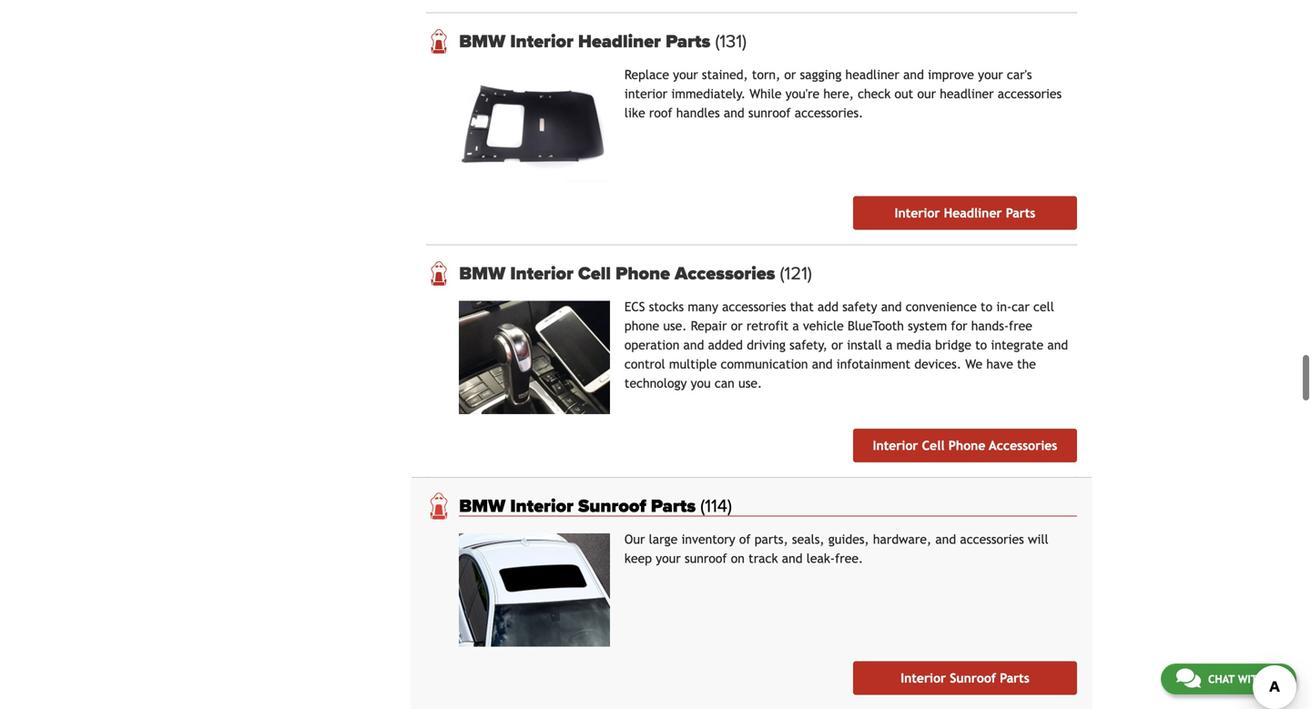 Task type: vqa. For each thing, say whether or not it's contained in the screenshot.
Wheels related to 5x120.
no



Task type: locate. For each thing, give the bounding box(es) containing it.
0 horizontal spatial use.
[[663, 319, 687, 334]]

to left in-
[[981, 300, 993, 314]]

or up you're
[[785, 67, 796, 82]]

1 horizontal spatial or
[[785, 67, 796, 82]]

or up added
[[731, 319, 743, 334]]

0 vertical spatial or
[[785, 67, 796, 82]]

roof
[[649, 105, 673, 120]]

your
[[673, 67, 698, 82], [978, 67, 1004, 82], [656, 552, 681, 566]]

sunroof down while
[[749, 105, 791, 120]]

1 horizontal spatial accessories
[[989, 439, 1058, 453]]

1 vertical spatial or
[[731, 319, 743, 334]]

a
[[793, 319, 800, 334], [886, 338, 893, 353]]

1 vertical spatial sunroof
[[685, 552, 727, 566]]

1 horizontal spatial sunroof
[[950, 671, 996, 686]]

1 bmw from the top
[[459, 30, 506, 52]]

accessories up retrofit
[[722, 300, 787, 314]]

technology
[[625, 376, 687, 391]]

sunroof inside replace your stained, torn, or sagging headliner and improve your car's interior immediately. while you're here, check out our headliner accessories like roof handles and sunroof accessories.
[[749, 105, 791, 120]]

use. down stocks
[[663, 319, 687, 334]]

and down seals, on the right of page
[[782, 552, 803, 566]]

to up we
[[976, 338, 988, 353]]

have
[[987, 357, 1014, 372]]

interior
[[510, 30, 574, 52], [895, 206, 940, 221], [510, 263, 574, 285], [873, 439, 919, 453], [510, 496, 574, 518], [901, 671, 946, 686]]

0 vertical spatial cell
[[578, 263, 611, 285]]

install
[[847, 338, 882, 353]]

1 vertical spatial use.
[[739, 376, 763, 391]]

system
[[908, 319, 948, 334]]

or inside replace your stained, torn, or sagging headliner and improve your car's interior immediately. while you're here, check out our headliner accessories like roof handles and sunroof accessories.
[[785, 67, 796, 82]]

interior headliner parts
[[895, 206, 1036, 221]]

accessories
[[675, 263, 776, 285], [989, 439, 1058, 453]]

sunroof
[[749, 105, 791, 120], [685, 552, 727, 566]]

headliner down improve
[[940, 86, 994, 101]]

inventory
[[682, 533, 736, 547]]

and up 'out'
[[904, 67, 924, 82]]

your up immediately.
[[673, 67, 698, 82]]

check
[[858, 86, 891, 101]]

our large inventory of parts, seals, guides, hardware, and accessories will keep your sunroof on track and leak-free.
[[625, 533, 1049, 566]]

or down vehicle
[[832, 338, 844, 353]]

bmw                                                                                    interior cell phone accessories
[[459, 263, 780, 285]]

for
[[951, 319, 968, 334]]

0 vertical spatial headliner
[[578, 30, 661, 52]]

0 vertical spatial sunroof
[[749, 105, 791, 120]]

headliner up check
[[846, 67, 900, 82]]

on
[[731, 552, 745, 566]]

1 vertical spatial phone
[[949, 439, 986, 453]]

0 horizontal spatial sunroof
[[685, 552, 727, 566]]

3 bmw from the top
[[459, 496, 506, 518]]

0 horizontal spatial cell
[[578, 263, 611, 285]]

accessories inside interior cell phone accessories link
[[989, 439, 1058, 453]]

improve
[[928, 67, 975, 82]]

and right hardware,
[[936, 533, 957, 547]]

like
[[625, 105, 646, 120]]

will
[[1028, 533, 1049, 547]]

us
[[1269, 673, 1282, 686]]

1 vertical spatial headliner
[[940, 86, 994, 101]]

accessories up 'many'
[[675, 263, 776, 285]]

0 vertical spatial accessories
[[675, 263, 776, 285]]

operation
[[625, 338, 680, 353]]

0 horizontal spatial headliner
[[578, 30, 661, 52]]

0 vertical spatial accessories
[[998, 86, 1062, 101]]

chat
[[1209, 673, 1235, 686]]

1 vertical spatial to
[[976, 338, 988, 353]]

to
[[981, 300, 993, 314], [976, 338, 988, 353]]

cell
[[578, 263, 611, 285], [922, 439, 945, 453]]

safety,
[[790, 338, 828, 353]]

1 vertical spatial bmw
[[459, 263, 506, 285]]

1 vertical spatial accessories
[[989, 439, 1058, 453]]

1 horizontal spatial sunroof
[[749, 105, 791, 120]]

1 horizontal spatial headliner
[[944, 206, 1002, 221]]

1 horizontal spatial a
[[886, 338, 893, 353]]

a down that
[[793, 319, 800, 334]]

0 vertical spatial bmw
[[459, 30, 506, 52]]

and
[[904, 67, 924, 82], [724, 105, 745, 120], [882, 300, 902, 314], [684, 338, 704, 353], [1048, 338, 1069, 353], [812, 357, 833, 372], [936, 533, 957, 547], [782, 552, 803, 566]]

a down "bluetooth"
[[886, 338, 893, 353]]

devices.
[[915, 357, 962, 372]]

phone
[[616, 263, 670, 285], [949, 439, 986, 453]]

control
[[625, 357, 666, 372]]

car's
[[1007, 67, 1033, 82]]

0 horizontal spatial accessories
[[675, 263, 776, 285]]

1 horizontal spatial use.
[[739, 376, 763, 391]]

hands-
[[972, 319, 1009, 334]]

2 vertical spatial or
[[832, 338, 844, 353]]

in-
[[997, 300, 1012, 314]]

accessories left will
[[960, 533, 1025, 547]]

handles
[[677, 105, 720, 120]]

2 bmw from the top
[[459, 263, 506, 285]]

parts
[[666, 30, 711, 52], [1006, 206, 1036, 221], [651, 496, 696, 518], [1000, 671, 1030, 686]]

1 vertical spatial accessories
[[722, 300, 787, 314]]

driving
[[747, 338, 786, 353]]

sunroof down the inventory
[[685, 552, 727, 566]]

1 vertical spatial headliner
[[944, 206, 1002, 221]]

keep
[[625, 552, 652, 566]]

0 vertical spatial sunroof
[[578, 496, 647, 518]]

headliner
[[846, 67, 900, 82], [940, 86, 994, 101]]

and down immediately.
[[724, 105, 745, 120]]

bmw
[[459, 30, 506, 52], [459, 263, 506, 285], [459, 496, 506, 518]]

accessories
[[998, 86, 1062, 101], [722, 300, 787, 314], [960, 533, 1025, 547]]

chat with us link
[[1161, 664, 1297, 695]]

accessories down car's
[[998, 86, 1062, 101]]

parts,
[[755, 533, 789, 547]]

use.
[[663, 319, 687, 334], [739, 376, 763, 391]]

sunroof
[[578, 496, 647, 518], [950, 671, 996, 686]]

bridge
[[936, 338, 972, 353]]

infotainment
[[837, 357, 911, 372]]

0 horizontal spatial phone
[[616, 263, 670, 285]]

interior headliner parts thumbnail image image
[[459, 69, 610, 182]]

we
[[966, 357, 983, 372]]

bmw                                                                                    interior headliner parts link
[[459, 30, 1078, 52]]

sunroof inside 'link'
[[950, 671, 996, 686]]

0 horizontal spatial headliner
[[846, 67, 900, 82]]

of
[[740, 533, 751, 547]]

seals,
[[792, 533, 825, 547]]

comments image
[[1177, 668, 1201, 690]]

bmw for bmw                                                                                    interior sunroof parts
[[459, 496, 506, 518]]

1 vertical spatial cell
[[922, 439, 945, 453]]

0 vertical spatial to
[[981, 300, 993, 314]]

phone up "ecs"
[[616, 263, 670, 285]]

phone down we
[[949, 439, 986, 453]]

accessories inside our large inventory of parts, seals, guides, hardware, and accessories will keep your sunroof on track and leak-free.
[[960, 533, 1025, 547]]

use. down communication
[[739, 376, 763, 391]]

you
[[691, 376, 711, 391]]

or
[[785, 67, 796, 82], [731, 319, 743, 334], [832, 338, 844, 353]]

headliner
[[578, 30, 661, 52], [944, 206, 1002, 221]]

parts inside 'link'
[[1000, 671, 1030, 686]]

2 vertical spatial accessories
[[960, 533, 1025, 547]]

0 vertical spatial use.
[[663, 319, 687, 334]]

0 vertical spatial headliner
[[846, 67, 900, 82]]

free.
[[835, 552, 864, 566]]

0 horizontal spatial a
[[793, 319, 800, 334]]

1 vertical spatial sunroof
[[950, 671, 996, 686]]

interior cell phone accessories thumbnail image image
[[459, 301, 610, 415]]

track
[[749, 552, 778, 566]]

your down large
[[656, 552, 681, 566]]

and down safety,
[[812, 357, 833, 372]]

accessories down the
[[989, 439, 1058, 453]]

2 vertical spatial bmw
[[459, 496, 506, 518]]

bmw for bmw                                                                                    interior headliner parts
[[459, 30, 506, 52]]

our
[[625, 533, 645, 547]]



Task type: describe. For each thing, give the bounding box(es) containing it.
sunroof inside our large inventory of parts, seals, guides, hardware, and accessories will keep your sunroof on track and leak-free.
[[685, 552, 727, 566]]

many
[[688, 300, 719, 314]]

your inside our large inventory of parts, seals, guides, hardware, and accessories will keep your sunroof on track and leak-free.
[[656, 552, 681, 566]]

add
[[818, 300, 839, 314]]

multiple
[[669, 357, 717, 372]]

interior sunroof parts link
[[853, 662, 1078, 696]]

convenience
[[906, 300, 977, 314]]

and up "bluetooth"
[[882, 300, 902, 314]]

0 horizontal spatial or
[[731, 319, 743, 334]]

2 horizontal spatial or
[[832, 338, 844, 353]]

interior cell phone accessories
[[873, 439, 1058, 453]]

vehicle
[[803, 319, 844, 334]]

added
[[708, 338, 743, 353]]

safety
[[843, 300, 878, 314]]

bluetooth
[[848, 319, 904, 334]]

accessories inside ecs stocks many accessories that add safety and convenience to in-car cell phone use. repair or retrofit a vehicle bluetooth system for hands-free operation and added driving safety, or install a media bridge to integrate and control multiple communication and infotainment devices. we have the technology you can use.
[[722, 300, 787, 314]]

sagging
[[800, 67, 842, 82]]

bmw                                                                                    interior headliner parts
[[459, 30, 715, 52]]

communication
[[721, 357, 808, 372]]

cell
[[1034, 300, 1055, 314]]

interior cell phone accessories link
[[853, 429, 1078, 463]]

bmw                                                                                    interior sunroof parts link
[[459, 496, 1078, 518]]

0 horizontal spatial sunroof
[[578, 496, 647, 518]]

your left car's
[[978, 67, 1004, 82]]

guides,
[[829, 533, 870, 547]]

replace your stained, torn, or sagging headliner and improve your car's interior immediately. while you're here, check out our headliner accessories like roof handles and sunroof accessories.
[[625, 67, 1062, 120]]

ecs
[[625, 300, 645, 314]]

car
[[1012, 300, 1030, 314]]

bmw                                                                                    interior sunroof parts
[[459, 496, 701, 518]]

interior
[[625, 86, 668, 101]]

phone
[[625, 319, 660, 334]]

while
[[750, 86, 782, 101]]

and right integrate
[[1048, 338, 1069, 353]]

our
[[918, 86, 936, 101]]

torn,
[[752, 67, 781, 82]]

hardware,
[[873, 533, 932, 547]]

the
[[1018, 357, 1037, 372]]

0 vertical spatial a
[[793, 319, 800, 334]]

headliner inside interior headliner parts link
[[944, 206, 1002, 221]]

retrofit
[[747, 319, 789, 334]]

immediately.
[[672, 86, 746, 101]]

and up multiple
[[684, 338, 704, 353]]

large
[[649, 533, 678, 547]]

free
[[1009, 319, 1033, 334]]

chat with us
[[1209, 673, 1282, 686]]

here,
[[824, 86, 854, 101]]

1 horizontal spatial headliner
[[940, 86, 994, 101]]

out
[[895, 86, 914, 101]]

integrate
[[991, 338, 1044, 353]]

interior headliner parts link
[[853, 197, 1078, 230]]

interior sunroof parts thumbnail image image
[[459, 534, 610, 647]]

stocks
[[649, 300, 684, 314]]

stained,
[[702, 67, 748, 82]]

leak-
[[807, 552, 835, 566]]

1 horizontal spatial cell
[[922, 439, 945, 453]]

bmw                                                                                    interior cell phone accessories link
[[459, 263, 1078, 285]]

accessories inside replace your stained, torn, or sagging headliner and improve your car's interior immediately. while you're here, check out our headliner accessories like roof handles and sunroof accessories.
[[998, 86, 1062, 101]]

interior sunroof parts
[[901, 671, 1030, 686]]

that
[[790, 300, 814, 314]]

replace
[[625, 67, 669, 82]]

with
[[1238, 673, 1265, 686]]

repair
[[691, 319, 727, 334]]

accessories.
[[795, 105, 864, 120]]

ecs stocks many accessories that add safety and convenience to in-car cell phone use. repair or retrofit a vehicle bluetooth system for hands-free operation and added driving safety, or install a media bridge to integrate and control multiple communication and infotainment devices. we have the technology you can use.
[[625, 300, 1069, 391]]

media
[[897, 338, 932, 353]]

can
[[715, 376, 735, 391]]

bmw for bmw                                                                                    interior cell phone accessories
[[459, 263, 506, 285]]

1 horizontal spatial phone
[[949, 439, 986, 453]]

you're
[[786, 86, 820, 101]]

1 vertical spatial a
[[886, 338, 893, 353]]

interior inside 'link'
[[901, 671, 946, 686]]

0 vertical spatial phone
[[616, 263, 670, 285]]



